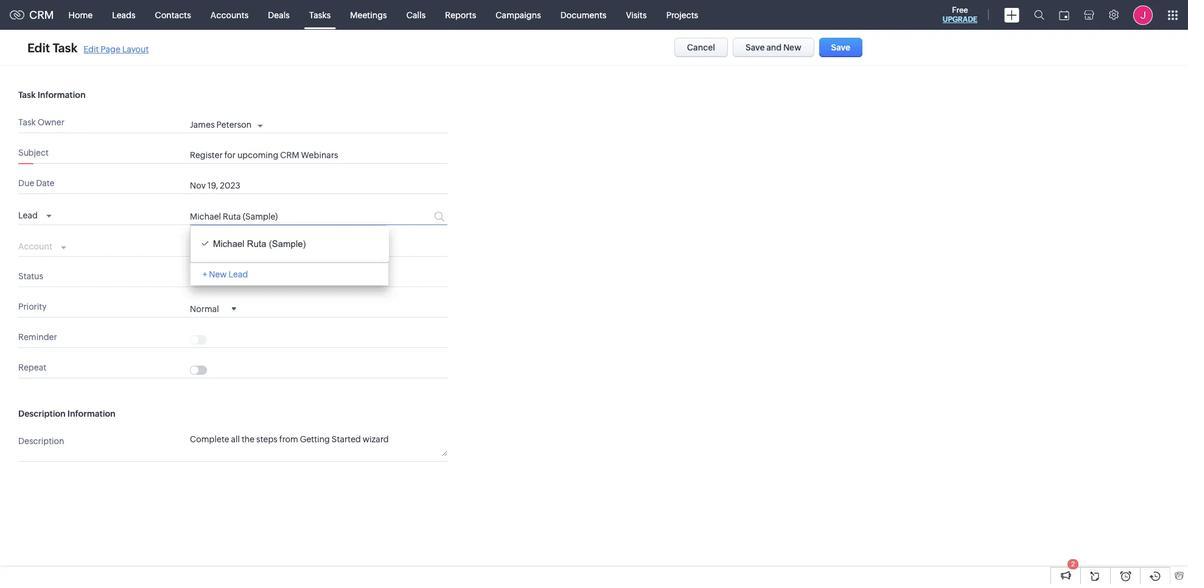 Task type: locate. For each thing, give the bounding box(es) containing it.
1 vertical spatial description
[[18, 436, 64, 446]]

Complete all the steps from Getting Started wizard text field
[[190, 434, 448, 456]]

accounts
[[211, 10, 249, 20]]

0 horizontal spatial lead
[[18, 210, 38, 220]]

projects
[[666, 10, 699, 20]]

leads link
[[102, 0, 145, 30]]

2 description from the top
[[18, 436, 64, 446]]

task
[[53, 40, 78, 54], [18, 90, 36, 100], [18, 118, 36, 127]]

normal
[[190, 304, 219, 314]]

michael
[[213, 239, 245, 249]]

None text field
[[190, 150, 448, 160], [190, 212, 388, 222], [190, 150, 448, 160], [190, 212, 388, 222]]

leads
[[112, 10, 136, 20]]

None button
[[674, 38, 728, 57], [733, 38, 814, 57], [819, 38, 863, 57], [674, 38, 728, 57], [733, 38, 814, 57], [819, 38, 863, 57]]

description
[[18, 409, 66, 419], [18, 436, 64, 446]]

lead up account
[[18, 210, 38, 220]]

mmm d, yyyy text field
[[190, 181, 409, 191]]

visits link
[[616, 0, 657, 30]]

lead right new
[[229, 270, 248, 279]]

free upgrade
[[943, 5, 978, 24]]

upgrade
[[943, 15, 978, 24]]

task owner
[[18, 118, 64, 127]]

edit
[[27, 40, 50, 54], [84, 44, 99, 54]]

1 vertical spatial information
[[67, 409, 115, 419]]

0 vertical spatial description
[[18, 409, 66, 419]]

task left owner
[[18, 118, 36, 127]]

profile image
[[1134, 5, 1153, 25]]

1 description from the top
[[18, 409, 66, 419]]

None text field
[[190, 243, 388, 253]]

reminder
[[18, 332, 57, 342]]

tasks link
[[300, 0, 341, 30]]

2 vertical spatial task
[[18, 118, 36, 127]]

description for description information
[[18, 409, 66, 419]]

documents
[[561, 10, 607, 20]]

lead
[[18, 210, 38, 220], [229, 270, 248, 279]]

Account field
[[18, 238, 66, 253]]

+
[[203, 270, 207, 279]]

account
[[18, 242, 52, 251]]

projects link
[[657, 0, 708, 30]]

james peterson
[[190, 120, 252, 130]]

1 vertical spatial task
[[18, 90, 36, 100]]

layout
[[122, 44, 149, 54]]

due date
[[18, 178, 54, 188]]

0 vertical spatial lead
[[18, 210, 38, 220]]

page
[[101, 44, 120, 54]]

edit inside edit task edit page layout
[[84, 44, 99, 54]]

task up the task owner
[[18, 90, 36, 100]]

create menu element
[[997, 0, 1027, 30]]

task down home 'link'
[[53, 40, 78, 54]]

status
[[18, 271, 43, 281]]

task for task information
[[18, 90, 36, 100]]

lead inside 'field'
[[18, 210, 38, 220]]

edit task edit page layout
[[27, 40, 149, 54]]

2
[[1072, 561, 1075, 568]]

description down description information
[[18, 436, 64, 446]]

Lead field
[[18, 207, 52, 222]]

meetings link
[[341, 0, 397, 30]]

edit left page at the left of page
[[84, 44, 99, 54]]

0 horizontal spatial edit
[[27, 40, 50, 54]]

edit page layout link
[[84, 44, 149, 54]]

1 horizontal spatial edit
[[84, 44, 99, 54]]

michael ruta (sample)
[[213, 239, 306, 249]]

ruta
[[247, 239, 266, 249]]

campaigns
[[496, 10, 541, 20]]

priority
[[18, 302, 47, 312]]

crm link
[[10, 9, 54, 21]]

create menu image
[[1005, 8, 1020, 22]]

accounts link
[[201, 0, 258, 30]]

description information
[[18, 409, 115, 419]]

edit down crm
[[27, 40, 50, 54]]

reports
[[445, 10, 476, 20]]

new
[[209, 270, 227, 279]]

(sample)
[[269, 239, 306, 249]]

description down repeat
[[18, 409, 66, 419]]

1 horizontal spatial lead
[[229, 270, 248, 279]]

peterson
[[217, 120, 252, 130]]

0 vertical spatial information
[[38, 90, 86, 100]]

home
[[69, 10, 93, 20]]

information
[[38, 90, 86, 100], [67, 409, 115, 419]]

meetings
[[350, 10, 387, 20]]



Task type: vqa. For each thing, say whether or not it's contained in the screenshot.
Upgrade
yes



Task type: describe. For each thing, give the bounding box(es) containing it.
0 vertical spatial task
[[53, 40, 78, 54]]

Normal field
[[190, 303, 236, 314]]

contacts
[[155, 10, 191, 20]]

1 vertical spatial lead
[[229, 270, 248, 279]]

subject
[[18, 148, 49, 158]]

description for description
[[18, 436, 64, 446]]

search element
[[1027, 0, 1052, 30]]

information for task information
[[38, 90, 86, 100]]

home link
[[59, 0, 102, 30]]

search image
[[1034, 10, 1045, 20]]

contacts link
[[145, 0, 201, 30]]

information for description information
[[67, 409, 115, 419]]

task for task owner
[[18, 118, 36, 127]]

date
[[36, 178, 54, 188]]

visits
[[626, 10, 647, 20]]

repeat
[[18, 363, 46, 372]]

profile element
[[1126, 0, 1161, 30]]

calls
[[407, 10, 426, 20]]

due
[[18, 178, 34, 188]]

reports link
[[436, 0, 486, 30]]

michael ruta (sample) link
[[197, 233, 383, 255]]

task information
[[18, 90, 86, 100]]

deals
[[268, 10, 290, 20]]

owner
[[38, 118, 64, 127]]

calendar image
[[1059, 10, 1070, 20]]

calls link
[[397, 0, 436, 30]]

+ new lead
[[203, 270, 248, 279]]

campaigns link
[[486, 0, 551, 30]]

james
[[190, 120, 215, 130]]

free
[[952, 5, 968, 15]]

deals link
[[258, 0, 300, 30]]

documents link
[[551, 0, 616, 30]]

tasks
[[309, 10, 331, 20]]

crm
[[29, 9, 54, 21]]



